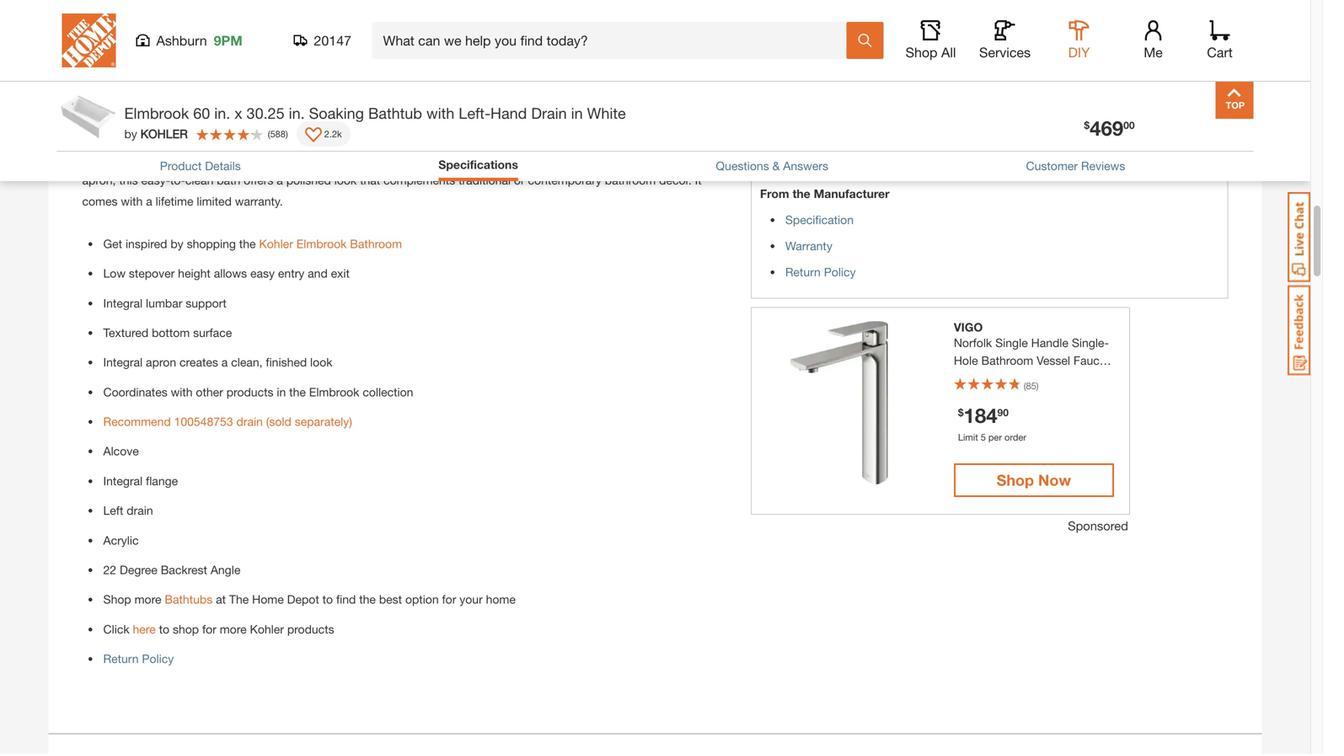 Task type: locate. For each thing, give the bounding box(es) containing it.
feedback link image
[[1288, 285, 1311, 376]]

shop
[[173, 622, 199, 636]]

return down warranty link
[[785, 265, 821, 279]]

2 vertical spatial by
[[171, 237, 183, 251]]

0 horizontal spatial products
[[226, 385, 273, 399]]

0 vertical spatial products
[[226, 385, 273, 399]]

degree
[[120, 563, 157, 577]]

look inside the elmbrook 60 in. alcove bath is a simple, versatile design with timeless style. defined by sleek lines and an integral apron, this easy-to-clean bath offers a polished look that complements traditional or contemporary bathroom decor. it comes with a lifetime limited warranty.
[[334, 173, 357, 187]]

policy down here 'link'
[[142, 652, 174, 666]]

a right offers
[[277, 173, 283, 187]]

1 horizontal spatial shop
[[906, 44, 938, 60]]

1 horizontal spatial by
[[171, 237, 183, 251]]

policy down warranty at the top of the page
[[824, 265, 856, 279]]

look down the versatile
[[334, 173, 357, 187]]

0 horizontal spatial 60
[[159, 152, 172, 166]]

kohler
[[140, 127, 188, 141]]

1 vertical spatial policy
[[142, 652, 174, 666]]

) left display icon at left
[[286, 128, 288, 139]]

1 vertical spatial and
[[308, 266, 328, 280]]

0 vertical spatial return policy
[[785, 265, 856, 279]]

elmbrook 60 in. x 30.25 in. soaking bathtub with left-hand drain in white
[[124, 104, 626, 122]]

drain
[[236, 415, 263, 429], [127, 504, 153, 518]]

1 vertical spatial bathroom
[[981, 353, 1033, 367]]

integral apron creates a clean, finished look
[[103, 355, 332, 369]]

0 horizontal spatial )
[[286, 128, 288, 139]]

integral down alcove
[[103, 474, 143, 488]]

3 integral from the top
[[103, 474, 143, 488]]

by left kohler
[[124, 127, 137, 141]]

bath
[[228, 152, 252, 166], [217, 173, 240, 187]]

to left 'find'
[[322, 593, 333, 607]]

1 vertical spatial drain
[[127, 504, 153, 518]]

0 vertical spatial (
[[268, 128, 270, 139]]

1 vertical spatial shop
[[997, 471, 1034, 489]]

0 horizontal spatial drain
[[127, 504, 153, 518]]

1 vertical spatial $
[[958, 406, 964, 418]]

1 horizontal spatial $
[[1084, 119, 1090, 131]]

0 vertical spatial look
[[334, 173, 357, 187]]

return policy link down warranty at the top of the page
[[785, 265, 856, 279]]

customer reviews button
[[1026, 157, 1125, 175], [1026, 157, 1125, 175]]

home​
[[486, 593, 516, 607]]

by kohler
[[124, 127, 188, 141]]

1 vertical spatial return policy link
[[103, 652, 174, 666]]

services
[[979, 44, 1031, 60]]

shop now
[[997, 471, 1071, 489]]

2.2k button
[[296, 121, 350, 147]]

bathroom
[[605, 173, 656, 187]]

2 horizontal spatial shop
[[997, 471, 1034, 489]]

2 horizontal spatial by
[[550, 152, 563, 166]]

0 vertical spatial by
[[124, 127, 137, 141]]

0 vertical spatial and
[[624, 152, 644, 166]]

elmbrook up the exit
[[296, 237, 347, 251]]

1 horizontal spatial (
[[1024, 380, 1026, 391]]

the right from
[[793, 187, 811, 200]]

$ for 184
[[958, 406, 964, 418]]

from
[[760, 187, 789, 200]]

1 horizontal spatial in.
[[214, 104, 230, 122]]

0 horizontal spatial policy
[[142, 652, 174, 666]]

alcove
[[103, 444, 139, 458]]

easy
[[250, 266, 275, 280]]

1 vertical spatial bath
[[217, 173, 240, 187]]

0 horizontal spatial (
[[268, 128, 270, 139]]

elmbrook inside the elmbrook 60 in. alcove bath is a simple, versatile design with timeless style. defined by sleek lines and an integral apron, this easy-to-clean bath offers a polished look that complements traditional or contemporary bathroom decor. it comes with a lifetime limited warranty.
[[105, 152, 155, 166]]

0 horizontal spatial $
[[958, 406, 964, 418]]

the right at
[[229, 593, 249, 607]]

simple,
[[277, 152, 315, 166]]

in up the (sold
[[277, 385, 286, 399]]

22
[[103, 563, 116, 577]]

0 horizontal spatial look
[[310, 355, 332, 369]]

1 vertical spatial (
[[1024, 380, 1026, 391]]

return policy link down here 'link'
[[103, 652, 174, 666]]

0 vertical spatial to
[[322, 593, 333, 607]]

0 vertical spatial policy
[[824, 265, 856, 279]]

for right the shop
[[202, 622, 216, 636]]

100548753
[[174, 415, 233, 429]]

from the manufacturer
[[760, 187, 890, 200]]

shop for shop all
[[906, 44, 938, 60]]

in down hole
[[954, 371, 963, 385]]

look right finished
[[310, 355, 332, 369]]

$ 184 90
[[958, 403, 1009, 427]]

)
[[286, 128, 288, 139], [1036, 380, 1039, 391]]

1 horizontal spatial )
[[1036, 380, 1039, 391]]

$ up limit
[[958, 406, 964, 418]]

in. up to-
[[175, 152, 188, 166]]

a left clean,
[[221, 355, 228, 369]]

return policy link
[[785, 265, 856, 279], [103, 652, 174, 666]]

vessel
[[1037, 353, 1070, 367]]

vigo
[[954, 320, 983, 334]]

to right the here
[[159, 622, 169, 636]]

faucet
[[1074, 353, 1110, 367]]

and left an
[[624, 152, 644, 166]]

60 inside the elmbrook 60 in. alcove bath is a simple, versatile design with timeless style. defined by sleek lines and an integral apron, this easy-to-clean bath offers a polished look that complements traditional or contemporary bathroom decor. it comes with a lifetime limited warranty.
[[159, 152, 172, 166]]

by right inspired
[[171, 237, 183, 251]]

1 horizontal spatial return policy link
[[785, 265, 856, 279]]

reviews
[[1081, 159, 1125, 173]]

specification
[[785, 213, 854, 227]]

0 horizontal spatial for
[[202, 622, 216, 636]]

1 horizontal spatial drain
[[236, 415, 263, 429]]

0 horizontal spatial by
[[124, 127, 137, 141]]

60 up easy-
[[159, 152, 172, 166]]

1 vertical spatial 60
[[159, 152, 172, 166]]

ashburn 9pm
[[156, 32, 243, 48]]

1 horizontal spatial to
[[322, 593, 333, 607]]

textured bottom surface
[[103, 326, 232, 340]]

1 horizontal spatial 60
[[193, 104, 210, 122]]

return policy down here 'link'
[[103, 652, 174, 666]]

bathroom down that
[[350, 237, 402, 251]]

0 horizontal spatial to
[[159, 622, 169, 636]]

60 left the x on the top left
[[193, 104, 210, 122]]

2 horizontal spatial in.
[[289, 104, 305, 122]]

in. right 30.25
[[289, 104, 305, 122]]

shopping
[[187, 237, 236, 251]]

2 vertical spatial shop
[[103, 593, 131, 607]]

1 vertical spatial look
[[310, 355, 332, 369]]

products down shop more bathtubs at the home depot to find the best option for your home​
[[287, 622, 334, 636]]

1 horizontal spatial more
[[220, 622, 247, 636]]

with down this
[[121, 194, 143, 208]]

0 vertical spatial bath
[[228, 152, 252, 166]]

sleek
[[566, 152, 594, 166]]

(
[[268, 128, 270, 139], [1024, 380, 1026, 391]]

0 vertical spatial shop
[[906, 44, 938, 60]]

complements
[[384, 173, 455, 187]]

$ inside $ 469 00
[[1084, 119, 1090, 131]]

) for ( 588 )
[[286, 128, 288, 139]]

integral up textured
[[103, 296, 143, 310]]

services button
[[978, 20, 1032, 61]]

shop up click
[[103, 593, 131, 607]]

1 horizontal spatial bathroom
[[981, 353, 1033, 367]]

the down finished
[[289, 385, 306, 399]]

hole
[[954, 353, 978, 367]]

click
[[103, 622, 129, 636]]

click here to shop for more kohler products
[[103, 622, 334, 636]]

recommend 100548753 drain (sold separately)
[[103, 415, 352, 429]]

by inside the elmbrook 60 in. alcove bath is a simple, versatile design with timeless style. defined by sleek lines and an integral apron, this easy-to-clean bath offers a polished look that complements traditional or contemporary bathroom decor. it comes with a lifetime limited warranty.
[[550, 152, 563, 166]]

bath left is
[[228, 152, 252, 166]]

1 vertical spatial more
[[220, 622, 247, 636]]

brushed
[[966, 371, 1011, 385]]

0 horizontal spatial return
[[103, 652, 139, 666]]

0 vertical spatial $
[[1084, 119, 1090, 131]]

integral for integral lumbar support
[[103, 296, 143, 310]]

products down clean,
[[226, 385, 273, 399]]

elmbrook
[[124, 104, 189, 122], [105, 152, 155, 166], [296, 237, 347, 251], [309, 385, 359, 399]]

kohler down home
[[250, 622, 284, 636]]

0 vertical spatial )
[[286, 128, 288, 139]]

support
[[186, 296, 227, 310]]

return down click
[[103, 652, 139, 666]]

$ for 469
[[1084, 119, 1090, 131]]

) for ( 85 )
[[1036, 380, 1039, 391]]

by up contemporary
[[550, 152, 563, 166]]

1 vertical spatial by
[[550, 152, 563, 166]]

0 horizontal spatial in.
[[175, 152, 188, 166]]

products
[[226, 385, 273, 399], [287, 622, 334, 636]]

bottom
[[152, 326, 190, 340]]

0 horizontal spatial more
[[135, 593, 161, 607]]

questions & answers
[[716, 159, 828, 173]]

more down at
[[220, 622, 247, 636]]

lines
[[597, 152, 621, 166]]

look
[[334, 173, 357, 187], [310, 355, 332, 369]]

integral
[[664, 152, 702, 166]]

0 horizontal spatial the
[[82, 152, 102, 166]]

nickel
[[1014, 371, 1047, 385]]

timeless
[[428, 152, 472, 166]]

1 horizontal spatial and
[[624, 152, 644, 166]]

return policy down warranty at the top of the page
[[785, 265, 856, 279]]

2 vertical spatial integral
[[103, 474, 143, 488]]

2 horizontal spatial in
[[954, 371, 963, 385]]

22 degree backrest angle
[[103, 563, 240, 577]]

elmbrook up this
[[105, 152, 155, 166]]

1 vertical spatial the
[[229, 593, 249, 607]]

0 vertical spatial integral
[[103, 296, 143, 310]]

1 horizontal spatial return
[[785, 265, 821, 279]]

0 vertical spatial bathroom
[[350, 237, 402, 251]]

1 integral from the top
[[103, 296, 143, 310]]

1 vertical spatial products
[[287, 622, 334, 636]]

1 horizontal spatial for
[[442, 593, 456, 607]]

in right drain
[[571, 104, 583, 122]]

easy-
[[141, 173, 170, 187]]

bathroom down single
[[981, 353, 1033, 367]]

1 vertical spatial )
[[1036, 380, 1039, 391]]

customer reviews
[[1026, 159, 1125, 173]]

1 vertical spatial return policy
[[103, 652, 174, 666]]

offers
[[244, 173, 273, 187]]

inspired
[[126, 237, 167, 251]]

lumbar
[[146, 296, 182, 310]]

2 integral from the top
[[103, 355, 143, 369]]

customer
[[1026, 159, 1078, 173]]

warranty link
[[785, 239, 833, 253]]

shop left now at the right bottom of the page
[[997, 471, 1034, 489]]

integral down textured
[[103, 355, 143, 369]]

vigo norfolk single handle single- hole bathroom vessel faucet in brushed nickel
[[954, 320, 1110, 385]]

drain right left
[[127, 504, 153, 518]]

and left the exit
[[308, 266, 328, 280]]

for left the your
[[442, 593, 456, 607]]

left
[[103, 504, 123, 518]]

drain left the (sold
[[236, 415, 263, 429]]

20147
[[314, 32, 351, 48]]

recommend 100548753 drain (sold separately) link
[[103, 415, 352, 429]]

0 vertical spatial return
[[785, 265, 821, 279]]

in. left the x on the top left
[[214, 104, 230, 122]]

with left other
[[171, 385, 193, 399]]

for
[[442, 593, 456, 607], [202, 622, 216, 636]]

shop inside "shop all" button
[[906, 44, 938, 60]]

bath down 'details'
[[217, 173, 240, 187]]

1 vertical spatial integral
[[103, 355, 143, 369]]

$ up customer reviews
[[1084, 119, 1090, 131]]

additional resources
[[760, 152, 915, 170]]

more up here 'link'
[[135, 593, 161, 607]]

9pm
[[214, 32, 243, 48]]

single
[[995, 336, 1028, 350]]

0 vertical spatial more
[[135, 593, 161, 607]]

height
[[178, 266, 211, 280]]

$ inside the $ 184 90
[[958, 406, 964, 418]]

0 vertical spatial the
[[82, 152, 102, 166]]

1 horizontal spatial policy
[[824, 265, 856, 279]]

shop left all
[[906, 44, 938, 60]]

policy
[[824, 265, 856, 279], [142, 652, 174, 666]]

warranty.
[[235, 194, 283, 208]]

1 horizontal spatial look
[[334, 173, 357, 187]]

kohler up easy
[[259, 237, 293, 251]]

in inside vigo norfolk single handle single- hole bathroom vessel faucet in brushed nickel
[[954, 371, 963, 385]]

coordinates with other products in the elmbrook collection
[[103, 385, 413, 399]]

60
[[193, 104, 210, 122], [159, 152, 172, 166]]

) down vessel
[[1036, 380, 1039, 391]]

the up "apron,"
[[82, 152, 102, 166]]

integral flange
[[103, 474, 178, 488]]

shop inside shop now button
[[997, 471, 1034, 489]]

bathtubs
[[165, 593, 213, 607]]



Task type: vqa. For each thing, say whether or not it's contained in the screenshot.
Average
no



Task type: describe. For each thing, give the bounding box(es) containing it.
a down easy-
[[146, 194, 152, 208]]

textured
[[103, 326, 148, 340]]

style.
[[475, 152, 503, 166]]

with up complements
[[403, 152, 425, 166]]

allows
[[214, 266, 247, 280]]

0 vertical spatial return policy link
[[785, 265, 856, 279]]

1 vertical spatial return
[[103, 652, 139, 666]]

warranty
[[785, 239, 833, 253]]

elmbrook up by kohler
[[124, 104, 189, 122]]

in. inside the elmbrook 60 in. alcove bath is a simple, versatile design with timeless style. defined by sleek lines and an integral apron, this easy-to-clean bath offers a polished look that complements traditional or contemporary bathroom decor. it comes with a lifetime limited warranty.
[[175, 152, 188, 166]]

1 vertical spatial kohler
[[250, 622, 284, 636]]

the up easy
[[239, 237, 256, 251]]

integral for integral apron creates a clean, finished look
[[103, 355, 143, 369]]

soaking
[[309, 104, 364, 122]]

shop all button
[[904, 20, 958, 61]]

low
[[103, 266, 126, 280]]

0 vertical spatial 60
[[193, 104, 210, 122]]

white
[[587, 104, 626, 122]]

limit 5 per order
[[958, 432, 1026, 443]]

( for 588
[[268, 128, 270, 139]]

display image
[[305, 127, 322, 144]]

0 horizontal spatial in
[[277, 385, 286, 399]]

left drain
[[103, 504, 153, 518]]

single-
[[1072, 336, 1109, 350]]

design
[[365, 152, 400, 166]]

at
[[216, 593, 226, 607]]

clean,
[[231, 355, 263, 369]]

this
[[119, 173, 138, 187]]

0 horizontal spatial return policy
[[103, 652, 174, 666]]

details
[[205, 159, 241, 173]]

decor.
[[659, 173, 692, 187]]

apron
[[146, 355, 176, 369]]

surface
[[193, 326, 232, 340]]

product image image
[[61, 89, 116, 144]]

collection
[[363, 385, 413, 399]]

kohler elmbrook bathroom link
[[259, 237, 402, 251]]

traditional
[[459, 173, 511, 187]]

the right 'find'
[[359, 593, 376, 607]]

588
[[270, 128, 286, 139]]

1 horizontal spatial in
[[571, 104, 583, 122]]

here link
[[133, 622, 156, 636]]

90
[[998, 406, 1009, 418]]

0 horizontal spatial bathroom
[[350, 237, 402, 251]]

other
[[196, 385, 223, 399]]

drain
[[531, 104, 567, 122]]

0 horizontal spatial shop
[[103, 593, 131, 607]]

the home depot logo image
[[62, 13, 116, 67]]

( 588 )
[[268, 128, 288, 139]]

What can we help you find today? search field
[[383, 23, 846, 58]]

cart
[[1207, 44, 1233, 60]]

bathtub
[[368, 104, 422, 122]]

per
[[989, 432, 1002, 443]]

questions
[[716, 159, 769, 173]]

resources
[[837, 152, 915, 170]]

me button
[[1126, 20, 1180, 61]]

your
[[460, 593, 483, 607]]

1 vertical spatial to
[[159, 622, 169, 636]]

0 horizontal spatial and
[[308, 266, 328, 280]]

versatile
[[318, 152, 362, 166]]

diy button
[[1052, 20, 1106, 61]]

norfolk single handle single-hole bathroom vessel faucet in brushed nickel image
[[768, 321, 933, 485]]

shop for shop now
[[997, 471, 1034, 489]]

specifications
[[438, 158, 518, 172]]

left-
[[459, 104, 491, 122]]

home
[[252, 593, 284, 607]]

the inside the elmbrook 60 in. alcove bath is a simple, versatile design with timeless style. defined by sleek lines and an integral apron, this easy-to-clean bath offers a polished look that complements traditional or contemporary bathroom decor. it comes with a lifetime limited warranty.
[[82, 152, 102, 166]]

with left left-
[[426, 104, 455, 122]]

x
[[234, 104, 242, 122]]

that
[[360, 173, 380, 187]]

or
[[514, 173, 525, 187]]

1 horizontal spatial return policy
[[785, 265, 856, 279]]

defined
[[506, 152, 547, 166]]

get
[[103, 237, 122, 251]]

creates
[[180, 355, 218, 369]]

all
[[941, 44, 956, 60]]

0 vertical spatial kohler
[[259, 237, 293, 251]]

0 vertical spatial for
[[442, 593, 456, 607]]

contemporary
[[528, 173, 602, 187]]

get inspired by shopping the kohler elmbrook bathroom
[[103, 237, 402, 251]]

184
[[964, 403, 998, 427]]

manufacturer
[[814, 187, 890, 200]]

is
[[255, 152, 264, 166]]

polished
[[286, 173, 331, 187]]

( for 85
[[1024, 380, 1026, 391]]

1 vertical spatial for
[[202, 622, 216, 636]]

0 horizontal spatial return policy link
[[103, 652, 174, 666]]

$ 469 00
[[1084, 116, 1135, 140]]

clean
[[185, 173, 214, 187]]

finished
[[266, 355, 307, 369]]

recommend
[[103, 415, 171, 429]]

here
[[133, 622, 156, 636]]

separately)
[[295, 415, 352, 429]]

norfolk
[[954, 336, 992, 350]]

low stepover height allows easy entry and exit
[[103, 266, 350, 280]]

comes
[[82, 194, 118, 208]]

20147 button
[[294, 32, 352, 49]]

backrest
[[161, 563, 207, 577]]

1 horizontal spatial products
[[287, 622, 334, 636]]

an
[[647, 152, 660, 166]]

elmbrook up separately)
[[309, 385, 359, 399]]

integral for integral flange
[[103, 474, 143, 488]]

answers
[[783, 159, 828, 173]]

shop all
[[906, 44, 956, 60]]

and inside the elmbrook 60 in. alcove bath is a simple, versatile design with timeless style. defined by sleek lines and an integral apron, this easy-to-clean bath offers a polished look that complements traditional or contemporary bathroom decor. it comes with a lifetime limited warranty.
[[624, 152, 644, 166]]

product
[[160, 159, 202, 173]]

angle
[[211, 563, 240, 577]]

ashburn
[[156, 32, 207, 48]]

live chat image
[[1288, 192, 1311, 282]]

stepover
[[129, 266, 175, 280]]

bathroom inside vigo norfolk single handle single- hole bathroom vessel faucet in brushed nickel
[[981, 353, 1033, 367]]

0 vertical spatial drain
[[236, 415, 263, 429]]

flange
[[146, 474, 178, 488]]

1 horizontal spatial the
[[229, 593, 249, 607]]

additional
[[760, 152, 833, 170]]

bathtubs link
[[165, 593, 213, 607]]

a right is
[[267, 152, 273, 166]]

diy
[[1068, 44, 1090, 60]]



